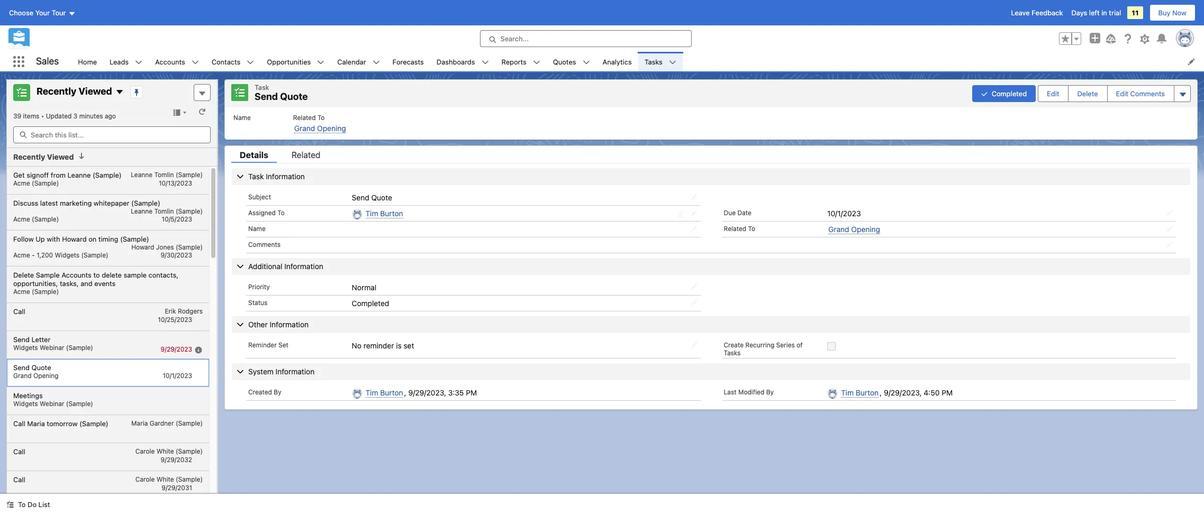 Task type: describe. For each thing, give the bounding box(es) containing it.
2 horizontal spatial grand
[[828, 225, 849, 234]]

(sample) right jones
[[176, 243, 203, 251]]

quote inside select an item from this list to open it. list box
[[32, 363, 51, 372]]

grand opening list
[[225, 107, 1197, 139]]

(sample) inside meetings widgets webinar (sample)
[[66, 400, 93, 408]]

(sample) inside delete sample accounts to delete sample contacts, opportunities, tasks, and events acme (sample)
[[32, 288, 59, 296]]

related for related to grand opening
[[293, 114, 316, 121]]

0 vertical spatial recently
[[37, 86, 76, 97]]

information for system information
[[276, 367, 315, 376]]

text default image for tasks
[[669, 59, 676, 66]]

widgets webinar (sample)
[[13, 344, 93, 352]]

text default image for accounts
[[191, 59, 199, 66]]

(sample) up latest on the left of page
[[32, 179, 59, 187]]

39 items • updated 3 minutes ago
[[13, 112, 116, 120]]

set
[[404, 341, 414, 350]]

dashboards
[[437, 57, 475, 66]]

leave
[[1011, 8, 1030, 17]]

days left in trial
[[1071, 8, 1121, 17]]

edit comments
[[1116, 89, 1165, 98]]

related link
[[283, 150, 329, 163]]

task information button
[[232, 168, 1190, 185]]

2 call from the top
[[13, 419, 25, 428]]

(sample) down 10/13/2023 at top
[[176, 207, 203, 215]]

create recurring series of tasks
[[724, 341, 803, 357]]

follow up with howard on timing (sample) howard jones (sample)
[[13, 235, 203, 251]]

acme for get signoff from leanne (sample)
[[13, 179, 30, 187]]

0 horizontal spatial viewed
[[47, 152, 74, 161]]

opening inside related to grand opening
[[317, 124, 346, 133]]

maria gardner (sample)
[[131, 419, 203, 427]]

whitepaper
[[94, 199, 129, 207]]

leanne inside discuss latest marketing whitepaper (sample) leanne tomlin (sample)
[[131, 207, 153, 215]]

other information button
[[232, 316, 1190, 333]]

last
[[724, 388, 736, 396]]

pm for , 9/29/2023, 4:50 pm
[[942, 388, 953, 397]]

normal
[[352, 283, 376, 292]]

leads list item
[[103, 52, 149, 71]]

created by
[[248, 388, 281, 396]]

system
[[248, 367, 274, 376]]

(sample) down on
[[81, 251, 108, 259]]

to do list button
[[0, 494, 56, 516]]

acme - 1,200 widgets (sample)
[[13, 251, 108, 259]]

select an item from this list to open it. list box
[[7, 166, 209, 516]]

jones
[[156, 243, 174, 251]]

now
[[1172, 8, 1187, 17]]

0 vertical spatial group
[[1059, 32, 1081, 45]]

to for related to grand opening
[[317, 114, 325, 121]]

meetings
[[13, 391, 43, 400]]

reports
[[501, 57, 527, 66]]

quotes
[[553, 57, 576, 66]]

(sample) up 9/29/2031
[[176, 476, 203, 483]]

(sample) right 'timing'
[[120, 235, 149, 243]]

1 horizontal spatial howard
[[131, 243, 154, 251]]

10/13/2023
[[159, 179, 192, 187]]

dashboards link
[[430, 52, 481, 71]]

no
[[352, 341, 361, 350]]

accounts link
[[149, 52, 191, 71]]

home link
[[72, 52, 103, 71]]

call for 10/25/2023
[[13, 307, 25, 316]]

contacts,
[[148, 271, 178, 279]]

name inside grand opening list
[[233, 114, 251, 121]]

and
[[81, 279, 92, 288]]

rodgers
[[178, 307, 203, 315]]

system information
[[248, 367, 315, 376]]

buy now
[[1158, 8, 1187, 17]]

get
[[13, 171, 25, 179]]

call maria tomorrow (sample)
[[13, 419, 108, 428]]

due
[[724, 209, 736, 217]]

created
[[248, 388, 272, 396]]

recurring
[[745, 341, 774, 349]]

1 vertical spatial opening
[[851, 225, 880, 234]]

carole for 9/29/2031
[[135, 476, 155, 483]]

webinar inside meetings widgets webinar (sample)
[[40, 400, 64, 408]]

edit button
[[1038, 86, 1068, 101]]

9/30/2023
[[161, 251, 192, 259]]

1,200
[[37, 251, 53, 259]]

(sample) down latest on the left of page
[[32, 215, 59, 223]]

leave feedback
[[1011, 8, 1063, 17]]

send inside task send quote
[[255, 91, 278, 102]]

tasks inside create recurring series of tasks
[[724, 349, 741, 357]]

tasks,
[[60, 279, 79, 288]]

marketing
[[60, 199, 92, 207]]

date
[[738, 209, 752, 217]]

leads
[[110, 57, 129, 66]]

2 by from the left
[[766, 388, 774, 396]]

details link
[[231, 150, 277, 163]]

grand opening link inside grand opening list
[[294, 124, 346, 133]]

feedback
[[1032, 8, 1063, 17]]

tomlin inside discuss latest marketing whitepaper (sample) leanne tomlin (sample)
[[154, 207, 174, 215]]

search...
[[500, 34, 529, 43]]

delete sample accounts to delete sample contacts, opportunities, tasks, and events acme (sample)
[[13, 271, 178, 296]]

tim burton for , 9/29/2023, 4:50 pm
[[841, 388, 879, 397]]

analytics link
[[596, 52, 638, 71]]

9/29/2023, for 9/29/2023, 4:50 pm
[[884, 388, 922, 397]]

latest
[[40, 199, 58, 207]]

related to grand opening
[[293, 114, 346, 133]]

opportunities,
[[13, 279, 58, 288]]

text default image inside the recently viewed|tasks|list view element
[[115, 88, 124, 97]]

additional information button
[[232, 258, 1190, 275]]

0 horizontal spatial howard
[[62, 235, 87, 243]]

1 vertical spatial recently
[[13, 152, 45, 161]]

recently viewed status
[[13, 112, 46, 120]]

send quote inside select an item from this list to open it. list box
[[13, 363, 51, 372]]

burton for , 9/29/2023, 3:35 pm
[[380, 388, 403, 397]]

reminder
[[248, 341, 277, 349]]

days
[[1071, 8, 1087, 17]]

follow
[[13, 235, 34, 243]]

reports link
[[495, 52, 533, 71]]

call for 9/29/2032
[[13, 447, 25, 456]]

choose your tour
[[9, 8, 66, 17]]

assigned to
[[248, 209, 285, 217]]

information for task information
[[266, 172, 305, 181]]

search... button
[[480, 30, 691, 47]]

0 vertical spatial send quote
[[352, 193, 392, 202]]

modified
[[738, 388, 764, 396]]

status
[[248, 299, 267, 307]]

buy now button
[[1149, 4, 1196, 21]]

task for send
[[255, 83, 269, 92]]

meetings widgets webinar (sample)
[[13, 391, 93, 408]]

additional information
[[248, 262, 323, 271]]

information for other information
[[270, 320, 309, 329]]

1 vertical spatial recently viewed
[[13, 152, 74, 161]]

edit for edit comments
[[1116, 89, 1128, 98]]

items
[[23, 112, 39, 120]]

0 vertical spatial widgets
[[55, 251, 79, 259]]

to inside button
[[18, 501, 26, 509]]

opening inside select an item from this list to open it. list box
[[33, 372, 59, 380]]

widgets inside meetings widgets webinar (sample)
[[13, 400, 38, 408]]

discuss latest marketing whitepaper (sample) leanne tomlin (sample)
[[13, 199, 203, 215]]

timing
[[98, 235, 118, 243]]

forecasts
[[393, 57, 424, 66]]

text default image for opportunities
[[317, 59, 325, 66]]

text default image for dashboards
[[481, 59, 489, 66]]

left
[[1089, 8, 1100, 17]]

3:35
[[448, 388, 464, 397]]

of
[[797, 341, 803, 349]]

minutes
[[79, 112, 103, 120]]

acme for discuss latest marketing whitepaper (sample)
[[13, 215, 30, 223]]

edit comments button
[[1108, 86, 1173, 101]]

calendar link
[[331, 52, 372, 71]]

erik rodgers
[[165, 307, 203, 315]]

erik
[[165, 307, 176, 315]]

text default image for leads
[[135, 59, 142, 66]]

forecasts link
[[386, 52, 430, 71]]

text default image for reports
[[533, 59, 540, 66]]

recently viewed|tasks|list view element
[[6, 79, 218, 516]]

edit for edit
[[1047, 89, 1059, 98]]

Search Recently Viewed list view. search field
[[13, 126, 211, 143]]

text default image for quotes
[[582, 59, 590, 66]]

0 vertical spatial viewed
[[79, 86, 112, 97]]

delete for delete sample accounts to delete sample contacts, opportunities, tasks, and events acme (sample)
[[13, 271, 34, 279]]

tim burton link for , 9/29/2023, 3:35 pm
[[366, 388, 403, 398]]

information for additional information
[[284, 262, 323, 271]]

gardner
[[150, 419, 174, 427]]

leanne right from
[[68, 171, 91, 179]]

carole white (sample) for 9/29/2031
[[135, 476, 203, 483]]

related for related to
[[724, 225, 746, 233]]



Task type: vqa. For each thing, say whether or not it's contained in the screenshot.


Task type: locate. For each thing, give the bounding box(es) containing it.
assigned
[[248, 209, 276, 217]]

1 horizontal spatial delete
[[1077, 89, 1098, 98]]

viewed up from
[[47, 152, 74, 161]]

task down details link
[[248, 172, 264, 181]]

0 vertical spatial 10/1/2023
[[827, 209, 861, 218]]

contacts link
[[205, 52, 247, 71]]

completed inside button
[[992, 89, 1027, 98]]

text default image inside quotes list item
[[582, 59, 590, 66]]

1 vertical spatial delete
[[13, 271, 34, 279]]

1 vertical spatial comments
[[248, 241, 280, 249]]

tim burton link for , 9/29/2023, 4:50 pm
[[841, 388, 879, 398]]

calendar
[[337, 57, 366, 66]]

4:50
[[924, 388, 940, 397]]

1 horizontal spatial grand opening link
[[828, 225, 880, 234]]

0 vertical spatial acme (sample)
[[13, 179, 59, 187]]

1 edit from the left
[[1047, 89, 1059, 98]]

(sample)
[[93, 171, 122, 179], [176, 171, 203, 179], [32, 179, 59, 187], [131, 199, 160, 207], [176, 207, 203, 215], [32, 215, 59, 223], [120, 235, 149, 243], [176, 243, 203, 251], [81, 251, 108, 259], [32, 288, 59, 296], [66, 344, 93, 352], [66, 400, 93, 408], [79, 419, 108, 428], [176, 419, 203, 427], [176, 447, 203, 455], [176, 476, 203, 483]]

2 vertical spatial related
[[724, 225, 746, 233]]

tasks list item
[[638, 52, 683, 71]]

1 call from the top
[[13, 307, 25, 316]]

0 horizontal spatial comments
[[248, 241, 280, 249]]

text default image left "contacts"
[[191, 59, 199, 66]]

(sample) right whitepaper
[[131, 199, 160, 207]]

1 vertical spatial acme (sample)
[[13, 215, 59, 223]]

carole for 9/29/2032
[[135, 447, 155, 455]]

9/29/2031
[[162, 484, 192, 492]]

0 vertical spatial recently viewed
[[37, 86, 112, 97]]

opportunities link
[[261, 52, 317, 71]]

0 horizontal spatial grand
[[13, 372, 32, 380]]

quotes list item
[[547, 52, 596, 71]]

1 horizontal spatial edit
[[1116, 89, 1128, 98]]

1 webinar from the top
[[40, 344, 64, 352]]

0 vertical spatial related
[[293, 114, 316, 121]]

1 tomlin from the top
[[154, 171, 174, 179]]

tomlin down 10/13/2023 at top
[[154, 207, 174, 215]]

0 vertical spatial grand opening
[[828, 225, 880, 234]]

9/29/2023
[[161, 345, 192, 353]]

tasks link
[[638, 52, 669, 71]]

1 white from the top
[[157, 447, 174, 455]]

quote inside task send quote
[[280, 91, 308, 102]]

accounts inside "accounts" link
[[155, 57, 185, 66]]

up
[[36, 235, 45, 243]]

0 vertical spatial quote
[[280, 91, 308, 102]]

delete down the -
[[13, 271, 34, 279]]

1 carole from the top
[[135, 447, 155, 455]]

related inside related to grand opening
[[293, 114, 316, 121]]

dashboards list item
[[430, 52, 495, 71]]

to up "related" link
[[317, 114, 325, 121]]

0 vertical spatial name
[[233, 114, 251, 121]]

quote
[[280, 91, 308, 102], [371, 193, 392, 202], [32, 363, 51, 372]]

to for assigned to
[[277, 209, 285, 217]]

1 vertical spatial related
[[292, 150, 320, 160]]

1 vertical spatial name
[[248, 225, 266, 233]]

last modified by
[[724, 388, 774, 396]]

acme (sample) up the discuss
[[13, 179, 59, 187]]

0 horizontal spatial accounts
[[62, 271, 91, 279]]

call up send letter
[[13, 307, 25, 316]]

discuss
[[13, 199, 38, 207]]

0 horizontal spatial quote
[[32, 363, 51, 372]]

set
[[278, 341, 288, 349]]

call up 'to do list' button
[[13, 476, 25, 484]]

acme
[[13, 179, 30, 187], [13, 215, 30, 223], [13, 251, 30, 259], [13, 288, 30, 296]]

1 vertical spatial carole
[[135, 476, 155, 483]]

tasks up system information dropdown button
[[724, 349, 741, 357]]

1 vertical spatial send quote
[[13, 363, 51, 372]]

0 horizontal spatial tasks
[[645, 57, 663, 66]]

recently
[[37, 86, 76, 97], [13, 152, 45, 161]]

get signoff from leanne (sample)
[[13, 171, 122, 179]]

,
[[404, 388, 406, 397], [880, 388, 882, 397]]

1 horizontal spatial tasks
[[724, 349, 741, 357]]

text default image inside "reports" list item
[[533, 59, 540, 66]]

2 , from the left
[[880, 388, 882, 397]]

to left do
[[18, 501, 26, 509]]

widgets up call maria tomorrow (sample)
[[13, 400, 38, 408]]

1 vertical spatial carole white (sample)
[[135, 476, 203, 483]]

1 maria from the left
[[27, 419, 45, 428]]

0 vertical spatial webinar
[[40, 344, 64, 352]]

tomorrow
[[47, 419, 78, 428]]

0 vertical spatial completed
[[992, 89, 1027, 98]]

edit inside edit button
[[1047, 89, 1059, 98]]

burton for , 9/29/2023, 4:50 pm
[[856, 388, 879, 397]]

related down related to grand opening at left top
[[292, 150, 320, 160]]

task information
[[248, 172, 305, 181]]

2 white from the top
[[157, 476, 174, 483]]

related down due date
[[724, 225, 746, 233]]

2 edit from the left
[[1116, 89, 1128, 98]]

1 horizontal spatial 10/1/2023
[[827, 209, 861, 218]]

0 horizontal spatial edit
[[1047, 89, 1059, 98]]

acme left tasks,
[[13, 288, 30, 296]]

with
[[47, 235, 60, 243]]

4 acme from the top
[[13, 288, 30, 296]]

group containing completed
[[972, 84, 1191, 103]]

(sample) right gardner
[[176, 419, 203, 427]]

white up 9/29/2032
[[157, 447, 174, 455]]

0 vertical spatial white
[[157, 447, 174, 455]]

leanne
[[68, 171, 91, 179], [131, 171, 153, 179], [131, 207, 153, 215]]

0 horizontal spatial delete
[[13, 271, 34, 279]]

calendar list item
[[331, 52, 386, 71]]

11
[[1132, 8, 1139, 17]]

10/1/2023
[[827, 209, 861, 218], [163, 372, 192, 380]]

2 horizontal spatial opening
[[851, 225, 880, 234]]

acme (sample) for discuss latest marketing whitepaper (sample)
[[13, 215, 59, 223]]

tomlin up 10/13/2023 at top
[[154, 171, 174, 179]]

text default image inside the tasks list item
[[669, 59, 676, 66]]

acme for follow up with howard on timing (sample)
[[13, 251, 30, 259]]

1 by from the left
[[274, 388, 281, 396]]

1 horizontal spatial viewed
[[79, 86, 112, 97]]

additional
[[248, 262, 282, 271]]

, left 4:50
[[880, 388, 882, 397]]

0 vertical spatial accounts
[[155, 57, 185, 66]]

to
[[317, 114, 325, 121], [277, 209, 285, 217], [748, 225, 755, 233], [18, 501, 26, 509]]

grand inside related to grand opening
[[294, 124, 315, 133]]

pm right 3:35
[[466, 388, 477, 397]]

2 acme from the top
[[13, 215, 30, 223]]

(sample) right tomorrow
[[79, 419, 108, 428]]

reminder
[[363, 341, 394, 350]]

name up details
[[233, 114, 251, 121]]

0 vertical spatial tasks
[[645, 57, 663, 66]]

pm for , 9/29/2023, 3:35 pm
[[466, 388, 477, 397]]

4 call from the top
[[13, 476, 25, 484]]

other
[[248, 320, 268, 329]]

1 horizontal spatial grand opening
[[828, 225, 880, 234]]

recently viewed up signoff
[[13, 152, 74, 161]]

1 vertical spatial viewed
[[47, 152, 74, 161]]

tasks
[[645, 57, 663, 66], [724, 349, 741, 357]]

2 9/29/2023, from the left
[[884, 388, 922, 397]]

1 vertical spatial tomlin
[[154, 207, 174, 215]]

tour
[[52, 8, 66, 17]]

information down set
[[276, 367, 315, 376]]

buy
[[1158, 8, 1170, 17]]

leanne right whitepaper
[[131, 207, 153, 215]]

grand inside select an item from this list to open it. list box
[[13, 372, 32, 380]]

webinar up meetings widgets webinar (sample)
[[40, 344, 64, 352]]

1 vertical spatial white
[[157, 476, 174, 483]]

by right created at the bottom left of page
[[274, 388, 281, 396]]

tim burton for , 9/29/2023, 3:35 pm
[[366, 388, 403, 397]]

0 horizontal spatial completed
[[352, 299, 389, 308]]

carole white (sample) up 9/29/2032
[[135, 447, 203, 455]]

acme inside delete sample accounts to delete sample contacts, opportunities, tasks, and events acme (sample)
[[13, 288, 30, 296]]

text default image inside 'to do list' button
[[6, 501, 14, 509]]

events
[[94, 279, 116, 288]]

is
[[396, 341, 402, 350]]

reports list item
[[495, 52, 547, 71]]

acme (sample) for get signoff from leanne (sample)
[[13, 179, 59, 187]]

delete inside delete sample accounts to delete sample contacts, opportunities, tasks, and events acme (sample)
[[13, 271, 34, 279]]

3 acme from the top
[[13, 251, 30, 259]]

accounts right the leads list item
[[155, 57, 185, 66]]

acme down the discuss
[[13, 215, 30, 223]]

0 vertical spatial grand
[[294, 124, 315, 133]]

to inside related to grand opening
[[317, 114, 325, 121]]

1 vertical spatial accounts
[[62, 271, 91, 279]]

1 horizontal spatial pm
[[942, 388, 953, 397]]

howard
[[62, 235, 87, 243], [131, 243, 154, 251]]

from
[[51, 171, 66, 179]]

contacts list item
[[205, 52, 261, 71]]

(sample) up 10/13/2023 at top
[[176, 171, 203, 179]]

9/29/2023, left 4:50
[[884, 388, 922, 397]]

0 horizontal spatial grand opening link
[[294, 124, 346, 133]]

details
[[240, 150, 268, 160]]

tim for , 9/29/2023, 4:50 pm
[[841, 388, 854, 397]]

2 carole from the top
[[135, 476, 155, 483]]

edit inside button
[[1116, 89, 1128, 98]]

call for 9/29/2031
[[13, 476, 25, 484]]

text default image inside dashboards list item
[[481, 59, 489, 66]]

3 call from the top
[[13, 447, 25, 456]]

1 vertical spatial grand opening link
[[828, 225, 880, 234]]

edit right delete button
[[1116, 89, 1128, 98]]

opportunities list item
[[261, 52, 331, 71]]

10/5/2023
[[162, 215, 192, 223]]

accounts list item
[[149, 52, 205, 71]]

1 horizontal spatial maria
[[131, 419, 148, 427]]

text default image inside opportunities list item
[[317, 59, 325, 66]]

task inside dropdown button
[[248, 172, 264, 181]]

to right assigned at left top
[[277, 209, 285, 217]]

white
[[157, 447, 174, 455], [157, 476, 174, 483]]

delete for delete
[[1077, 89, 1098, 98]]

white up 9/29/2031
[[157, 476, 174, 483]]

call down meetings at the left bottom of page
[[13, 419, 25, 428]]

1 , from the left
[[404, 388, 406, 397]]

call
[[13, 307, 25, 316], [13, 419, 25, 428], [13, 447, 25, 456], [13, 476, 25, 484]]

leanne up discuss latest marketing whitepaper (sample) leanne tomlin (sample)
[[131, 171, 153, 179]]

1 pm from the left
[[466, 388, 477, 397]]

1 acme from the top
[[13, 179, 30, 187]]

2 vertical spatial grand
[[13, 372, 32, 380]]

carole white (sample) for 9/29/2032
[[135, 447, 203, 455]]

to do list
[[18, 501, 50, 509]]

contacts
[[212, 57, 240, 66]]

1 vertical spatial grand opening
[[13, 372, 59, 380]]

text default image inside calendar list item
[[372, 59, 380, 66]]

1 vertical spatial group
[[972, 84, 1191, 103]]

0 horizontal spatial ,
[[404, 388, 406, 397]]

text default image left calendar link
[[317, 59, 325, 66]]

0 vertical spatial opening
[[317, 124, 346, 133]]

delete inside button
[[1077, 89, 1098, 98]]

completed button
[[972, 85, 1036, 102]]

information right additional
[[284, 262, 323, 271]]

webinar up call maria tomorrow (sample)
[[40, 400, 64, 408]]

to down date
[[748, 225, 755, 233]]

white for 9/29/2032
[[157, 447, 174, 455]]

maria left gardner
[[131, 419, 148, 427]]

related
[[293, 114, 316, 121], [292, 150, 320, 160], [724, 225, 746, 233]]

0 horizontal spatial maria
[[27, 419, 45, 428]]

tomlin
[[154, 171, 174, 179], [154, 207, 174, 215]]

9/29/2032
[[161, 456, 192, 464]]

1 vertical spatial widgets
[[13, 344, 38, 352]]

tim
[[366, 209, 378, 218], [366, 388, 378, 397], [841, 388, 854, 397]]

acme up the discuss
[[13, 179, 30, 187]]

task for information
[[248, 172, 264, 181]]

(sample) up tomorrow
[[66, 400, 93, 408]]

by
[[274, 388, 281, 396], [766, 388, 774, 396]]

list
[[72, 52, 1204, 71]]

by right modified on the bottom right of page
[[766, 388, 774, 396]]

0 vertical spatial task
[[255, 83, 269, 92]]

howard left jones
[[131, 243, 154, 251]]

0 vertical spatial carole
[[135, 447, 155, 455]]

tim burton
[[366, 209, 403, 218], [366, 388, 403, 397], [841, 388, 879, 397]]

edit left delete button
[[1047, 89, 1059, 98]]

tim for , 9/29/2023, 3:35 pm
[[366, 388, 378, 397]]

3
[[73, 112, 77, 120]]

choose your tour button
[[8, 4, 76, 21]]

0 vertical spatial carole white (sample)
[[135, 447, 203, 455]]

recently up signoff
[[13, 152, 45, 161]]

text default image
[[135, 59, 142, 66], [191, 59, 199, 66], [317, 59, 325, 66], [115, 88, 124, 97]]

1 horizontal spatial ,
[[880, 388, 882, 397]]

name down assigned at left top
[[248, 225, 266, 233]]

2 vertical spatial opening
[[33, 372, 59, 380]]

send quote
[[352, 193, 392, 202], [13, 363, 51, 372]]

1 horizontal spatial completed
[[992, 89, 1027, 98]]

completed left edit button
[[992, 89, 1027, 98]]

acme left the -
[[13, 251, 30, 259]]

0 horizontal spatial send quote
[[13, 363, 51, 372]]

•
[[41, 112, 44, 120]]

1 horizontal spatial grand
[[294, 124, 315, 133]]

0 vertical spatial comments
[[1130, 89, 1165, 98]]

recently up updated
[[37, 86, 76, 97]]

leave feedback link
[[1011, 8, 1063, 17]]

name
[[233, 114, 251, 121], [248, 225, 266, 233]]

1 horizontal spatial by
[[766, 388, 774, 396]]

2 horizontal spatial quote
[[371, 193, 392, 202]]

tasks right analytics
[[645, 57, 663, 66]]

acme (sample)
[[13, 179, 59, 187], [13, 215, 59, 223]]

1 horizontal spatial opening
[[317, 124, 346, 133]]

comments inside button
[[1130, 89, 1165, 98]]

9/29/2023, left 3:35
[[408, 388, 446, 397]]

delete
[[102, 271, 122, 279]]

2 pm from the left
[[942, 388, 953, 397]]

, down set
[[404, 388, 406, 397]]

2 acme (sample) from the top
[[13, 215, 59, 223]]

2 webinar from the top
[[40, 400, 64, 408]]

2 carole white (sample) from the top
[[135, 476, 203, 483]]

text default image inside accounts 'list item'
[[191, 59, 199, 66]]

1 vertical spatial 10/1/2023
[[163, 372, 192, 380]]

text default image for contacts
[[247, 59, 254, 66]]

acme (sample) down the discuss
[[13, 215, 59, 223]]

0 horizontal spatial pm
[[466, 388, 477, 397]]

completed down normal
[[352, 299, 389, 308]]

2 tomlin from the top
[[154, 207, 174, 215]]

2 vertical spatial quote
[[32, 363, 51, 372]]

1 vertical spatial task
[[248, 172, 264, 181]]

1 horizontal spatial quote
[[280, 91, 308, 102]]

other information
[[248, 320, 309, 329]]

information down "related" link
[[266, 172, 305, 181]]

9/29/2023, for 9/29/2023, 3:35 pm
[[408, 388, 446, 397]]

1 horizontal spatial accounts
[[155, 57, 185, 66]]

(sample) right letter
[[66, 344, 93, 352]]

group
[[1059, 32, 1081, 45], [972, 84, 1191, 103]]

, for , 9/29/2023, 3:35 pm
[[404, 388, 406, 397]]

0 vertical spatial grand opening link
[[294, 124, 346, 133]]

information up set
[[270, 320, 309, 329]]

completed
[[992, 89, 1027, 98], [352, 299, 389, 308]]

viewed up the minutes
[[79, 86, 112, 97]]

text default image inside the leads list item
[[135, 59, 142, 66]]

text default image for calendar
[[372, 59, 380, 66]]

0 horizontal spatial by
[[274, 388, 281, 396]]

tasks inside list item
[[645, 57, 663, 66]]

2 vertical spatial widgets
[[13, 400, 38, 408]]

1 vertical spatial tasks
[[724, 349, 741, 357]]

related for related
[[292, 150, 320, 160]]

0 horizontal spatial grand opening
[[13, 372, 59, 380]]

, for , 9/29/2023, 4:50 pm
[[880, 388, 882, 397]]

(sample) up 9/29/2032
[[176, 447, 203, 455]]

2 maria from the left
[[131, 419, 148, 427]]

1 acme (sample) from the top
[[13, 179, 59, 187]]

recently viewed up 3
[[37, 86, 112, 97]]

sample
[[124, 271, 147, 279]]

information
[[266, 172, 305, 181], [284, 262, 323, 271], [270, 320, 309, 329], [276, 367, 315, 376]]

text default image inside the contacts list item
[[247, 59, 254, 66]]

(sample) up whitepaper
[[93, 171, 122, 179]]

grand opening inside select an item from this list to open it. list box
[[13, 372, 59, 380]]

maria left tomorrow
[[27, 419, 45, 428]]

widgets up meetings at the left bottom of page
[[13, 344, 38, 352]]

widgets down with
[[55, 251, 79, 259]]

1 horizontal spatial comments
[[1130, 89, 1165, 98]]

home
[[78, 57, 97, 66]]

text default image inside the recently viewed|tasks|list view element
[[78, 152, 85, 160]]

pm right 4:50
[[942, 388, 953, 397]]

call down call maria tomorrow (sample)
[[13, 447, 25, 456]]

in
[[1102, 8, 1107, 17]]

1 vertical spatial completed
[[352, 299, 389, 308]]

your
[[35, 8, 50, 17]]

1 vertical spatial webinar
[[40, 400, 64, 408]]

text default image
[[247, 59, 254, 66], [372, 59, 380, 66], [481, 59, 489, 66], [533, 59, 540, 66], [582, 59, 590, 66], [669, 59, 676, 66], [78, 152, 85, 160], [6, 501, 14, 509]]

1 9/29/2023, from the left
[[408, 388, 446, 397]]

list containing home
[[72, 52, 1204, 71]]

0 horizontal spatial 9/29/2023,
[[408, 388, 446, 397]]

to for related to
[[748, 225, 755, 233]]

1 vertical spatial quote
[[371, 193, 392, 202]]

(sample) down sample
[[32, 288, 59, 296]]

text default image up ago
[[115, 88, 124, 97]]

white for 9/29/2031
[[157, 476, 174, 483]]

task down opportunities
[[255, 83, 269, 92]]

None search field
[[13, 126, 211, 143]]

1 horizontal spatial send quote
[[352, 193, 392, 202]]

text default image right leads
[[135, 59, 142, 66]]

task inside task send quote
[[255, 83, 269, 92]]

recently viewed
[[37, 86, 112, 97], [13, 152, 74, 161]]

1 carole white (sample) from the top
[[135, 447, 203, 455]]

related down task send quote
[[293, 114, 316, 121]]

1 horizontal spatial 9/29/2023,
[[884, 388, 922, 397]]

10/1/2023 inside select an item from this list to open it. list box
[[163, 372, 192, 380]]

0 horizontal spatial opening
[[33, 372, 59, 380]]

0 vertical spatial delete
[[1077, 89, 1098, 98]]

0 vertical spatial tomlin
[[154, 171, 174, 179]]

howard left on
[[62, 235, 87, 243]]

1 vertical spatial grand
[[828, 225, 849, 234]]

carole white (sample) up 9/29/2031
[[135, 476, 203, 483]]

delete right edit button
[[1077, 89, 1098, 98]]

accounts left to
[[62, 271, 91, 279]]

pm
[[466, 388, 477, 397], [942, 388, 953, 397]]

accounts inside delete sample accounts to delete sample contacts, opportunities, tasks, and events acme (sample)
[[62, 271, 91, 279]]

0 horizontal spatial 10/1/2023
[[163, 372, 192, 380]]



